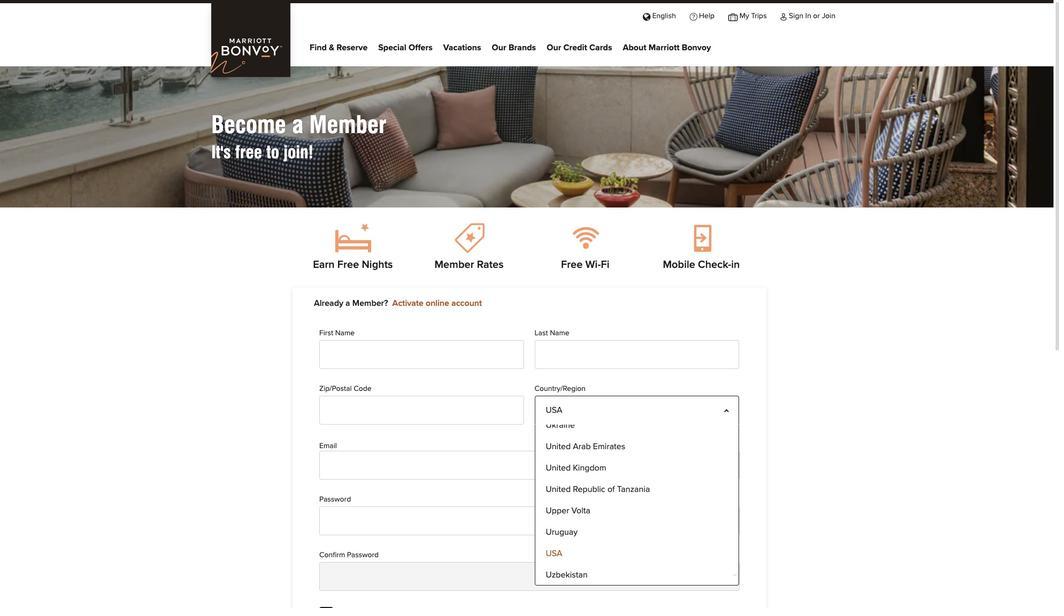 Task type: locate. For each thing, give the bounding box(es) containing it.
about marriott bonvoy link
[[623, 40, 712, 56]]

0 vertical spatial united
[[546, 443, 571, 451]]

password
[[347, 552, 379, 559]]

2 name from the left
[[550, 330, 570, 337]]

0 horizontal spatial a
[[292, 111, 304, 139]]

2 vertical spatial united
[[546, 486, 571, 494]]

last
[[535, 330, 548, 337]]

0 vertical spatial usa
[[546, 406, 563, 415]]

usa
[[546, 406, 563, 415], [546, 550, 563, 558]]

a inside become a member it's free to join!
[[292, 111, 304, 139]]

earn free nights
[[313, 260, 393, 270]]

united up upper
[[546, 486, 571, 494]]

sign in or join
[[789, 12, 836, 20]]

1 vertical spatial member
[[435, 260, 475, 270]]

a for already
[[346, 299, 350, 308]]

1 horizontal spatial a
[[346, 299, 350, 308]]

member
[[309, 111, 387, 139], [435, 260, 475, 270]]

1 name from the left
[[335, 330, 355, 337]]

our for our brands
[[492, 43, 507, 52]]

free
[[338, 260, 359, 270], [561, 260, 583, 270]]

1 horizontal spatial our
[[547, 43, 562, 52]]

suitcase image
[[729, 12, 738, 20]]

3 united from the top
[[546, 486, 571, 494]]

bonvoy
[[682, 43, 712, 52]]

First Name text field
[[320, 341, 524, 370]]

usa down uruguay
[[546, 550, 563, 558]]

reserve
[[337, 43, 368, 52]]

1 horizontal spatial name
[[550, 330, 570, 337]]

account
[[452, 299, 482, 308]]

free left wi-
[[561, 260, 583, 270]]

our left brands
[[492, 43, 507, 52]]

&
[[329, 43, 335, 52]]

2 united from the top
[[546, 464, 571, 473]]

free right earn
[[338, 260, 359, 270]]

2 our from the left
[[547, 43, 562, 52]]

Zip/Postal code text field
[[320, 396, 524, 425]]

united arab emirates option
[[536, 436, 732, 458]]

join!
[[284, 142, 314, 163]]

help
[[700, 12, 715, 20]]

uzbekistan option
[[536, 565, 732, 586]]

kingdom
[[573, 464, 607, 473]]

usa up ukraine
[[546, 406, 563, 415]]

united down ukraine
[[546, 443, 571, 451]]

arab
[[573, 443, 591, 451]]

our brands link
[[492, 40, 536, 56]]

member?
[[353, 299, 388, 308]]

Password password field
[[320, 507, 740, 536]]

ukraine
[[546, 421, 575, 430]]

earn
[[313, 260, 335, 270]]

united for united kingdom
[[546, 464, 571, 473]]

a
[[292, 111, 304, 139], [346, 299, 350, 308]]

united left kingdom
[[546, 464, 571, 473]]

1 horizontal spatial member
[[435, 260, 475, 270]]

uruguay
[[546, 528, 578, 537]]

a for become
[[292, 111, 304, 139]]

1 horizontal spatial free
[[561, 260, 583, 270]]

offers
[[409, 43, 433, 52]]

0 horizontal spatial name
[[335, 330, 355, 337]]

already
[[314, 299, 344, 308]]

our credit cards link
[[547, 40, 613, 56]]

united
[[546, 443, 571, 451], [546, 464, 571, 473], [546, 486, 571, 494]]

mobile
[[663, 260, 696, 270]]

upper
[[546, 507, 570, 516]]

executive premiere suite balcony at the grosvenor house, luxury collection hotel, dubai image
[[0, 0, 1054, 313]]

0 horizontal spatial our
[[492, 43, 507, 52]]

united for united arab emirates
[[546, 443, 571, 451]]

name
[[335, 330, 355, 337], [550, 330, 570, 337]]

my
[[740, 12, 750, 20]]

a right the already on the left
[[346, 299, 350, 308]]

trips
[[752, 12, 767, 20]]

our credit cards
[[547, 43, 613, 52]]

a up join!
[[292, 111, 304, 139]]

name for first name
[[335, 330, 355, 337]]

uruguay option
[[536, 522, 732, 543]]

confirm password
[[320, 552, 379, 559]]

tanzania
[[617, 486, 650, 494]]

first
[[320, 330, 333, 337]]

1 free from the left
[[338, 260, 359, 270]]

our left credit
[[547, 43, 562, 52]]

my trips
[[740, 12, 767, 20]]

find & reserve
[[310, 43, 368, 52]]

zip/postal code
[[320, 386, 372, 393]]

1 vertical spatial united
[[546, 464, 571, 473]]

0 vertical spatial member
[[309, 111, 387, 139]]

or
[[814, 12, 821, 20]]

1 our from the left
[[492, 43, 507, 52]]

english link
[[636, 3, 683, 28]]

1 vertical spatial usa
[[546, 550, 563, 558]]

0 horizontal spatial free
[[338, 260, 359, 270]]

1 vertical spatial a
[[346, 299, 350, 308]]

name right "last"
[[550, 330, 570, 337]]

name right the 'first'
[[335, 330, 355, 337]]

0 vertical spatial a
[[292, 111, 304, 139]]

1 united from the top
[[546, 443, 571, 451]]

password
[[320, 496, 351, 504]]

cards
[[590, 43, 613, 52]]

0 horizontal spatial member
[[309, 111, 387, 139]]

2 usa from the top
[[546, 550, 563, 558]]

of
[[608, 486, 615, 494]]

wi-
[[586, 260, 601, 270]]

our
[[492, 43, 507, 52], [547, 43, 562, 52]]

fi
[[601, 260, 610, 270]]



Task type: describe. For each thing, give the bounding box(es) containing it.
code
[[354, 386, 372, 393]]

ukraine option
[[536, 415, 732, 436]]

vacations
[[444, 43, 481, 52]]

rates
[[477, 260, 504, 270]]

globe image
[[643, 12, 651, 20]]

country/region
[[535, 386, 586, 393]]

upper volta
[[546, 507, 591, 516]]

first name
[[320, 330, 355, 337]]

check-
[[698, 260, 732, 270]]

sign
[[789, 12, 804, 20]]

1 usa from the top
[[546, 406, 563, 415]]

sign in or join link
[[774, 3, 843, 28]]

email
[[320, 443, 337, 450]]

uzbekistan
[[546, 571, 588, 580]]

become
[[211, 111, 286, 139]]

online
[[426, 299, 450, 308]]

in
[[732, 260, 740, 270]]

free wi-fi
[[561, 260, 610, 270]]

about marriott bonvoy
[[623, 43, 712, 52]]

already a member? activate online account
[[314, 299, 482, 308]]

join
[[822, 12, 836, 20]]

united republic of tanzania
[[546, 486, 650, 494]]

activate online account link
[[393, 299, 482, 308]]

zip/postal
[[320, 386, 352, 393]]

united kingdom
[[546, 464, 607, 473]]

nights
[[362, 260, 393, 270]]

become a member it's free to join!
[[211, 111, 387, 163]]

upper volta option
[[536, 501, 732, 522]]

Last Name text field
[[535, 341, 740, 370]]

vacations link
[[444, 40, 481, 56]]

about
[[623, 43, 647, 52]]

mobile check-in
[[663, 260, 740, 270]]

usa inside "option"
[[546, 550, 563, 558]]

account image
[[781, 12, 788, 20]]

special offers link
[[379, 40, 433, 56]]

activate
[[393, 299, 424, 308]]

help image
[[690, 12, 698, 20]]

my trips link
[[722, 3, 774, 28]]

marriott
[[649, 43, 680, 52]]

brands
[[509, 43, 536, 52]]

english
[[653, 12, 676, 20]]

help link
[[683, 3, 722, 28]]

confirm
[[320, 552, 345, 559]]

volta
[[572, 507, 591, 516]]

our for our credit cards
[[547, 43, 562, 52]]

in
[[806, 12, 812, 20]]

special offers
[[379, 43, 433, 52]]

it's
[[211, 142, 231, 163]]

united for united republic of tanzania
[[546, 486, 571, 494]]

our brands
[[492, 43, 536, 52]]

member inside become a member it's free to join!
[[309, 111, 387, 139]]

Email text field
[[320, 451, 740, 480]]

united arab emirates
[[546, 443, 626, 451]]

name for last name
[[550, 330, 570, 337]]

find & reserve link
[[310, 40, 368, 56]]

find
[[310, 43, 327, 52]]

usa option
[[536, 543, 732, 565]]

republic
[[573, 486, 606, 494]]

special
[[379, 43, 407, 52]]

member rates
[[435, 260, 504, 270]]

2 free from the left
[[561, 260, 583, 270]]

Confirm password password field
[[320, 562, 740, 591]]

to
[[267, 142, 279, 163]]

free
[[235, 142, 262, 163]]

credit
[[564, 43, 588, 52]]

united republic of tanzania option
[[536, 479, 732, 501]]

united kingdom option
[[536, 458, 732, 479]]

last name
[[535, 330, 570, 337]]

emirates
[[593, 443, 626, 451]]



Task type: vqa. For each thing, say whether or not it's contained in the screenshot.
Confirm
yes



